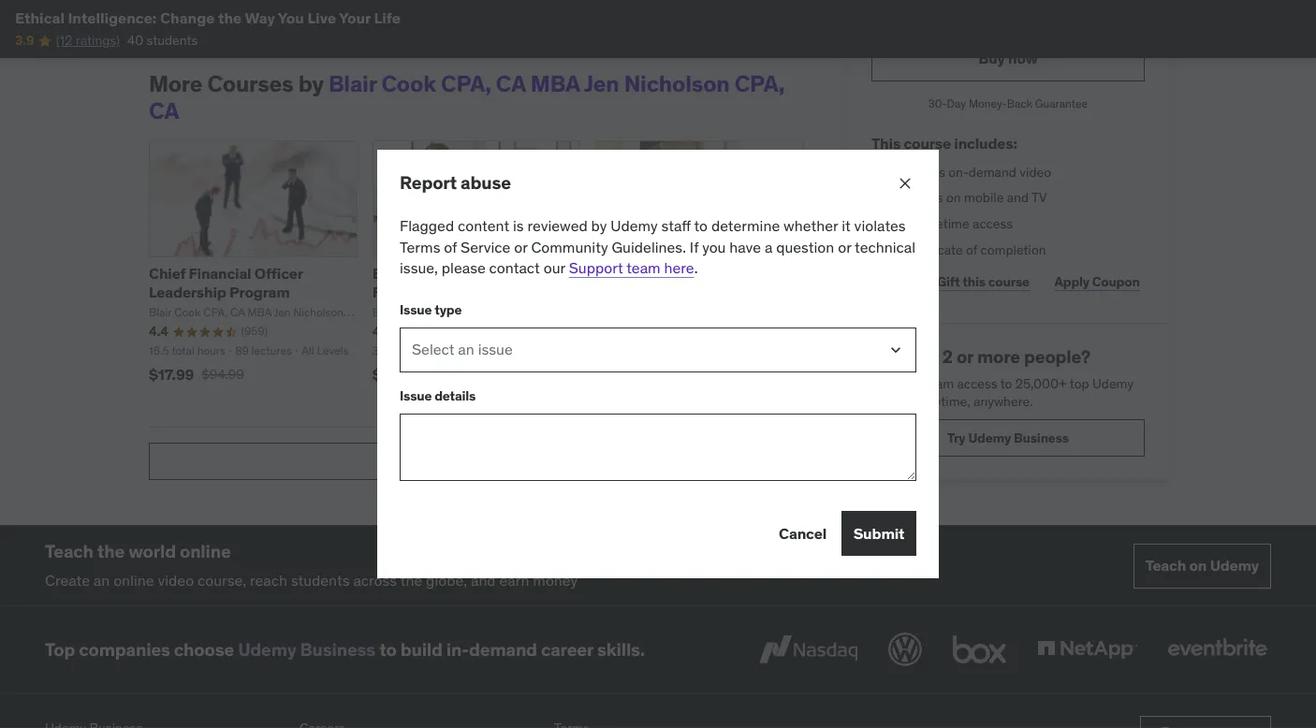 Task type: locate. For each thing, give the bounding box(es) containing it.
team down guidelines.
[[627, 259, 661, 277]]

1 vertical spatial demand
[[469, 638, 537, 661]]

.
[[694, 259, 698, 277]]

$13.99
[[596, 365, 642, 384]]

companies
[[79, 638, 170, 661]]

change
[[160, 8, 215, 27]]

1 horizontal spatial team
[[924, 375, 954, 392]]

netapp image
[[1034, 629, 1141, 671]]

0 horizontal spatial teach
[[45, 540, 93, 563]]

$94.99
[[201, 366, 244, 383]]

1 horizontal spatial total
[[391, 344, 413, 358]]

to inside flagged content is reviewed by udemy staff to determine whether it violates terms of service or community guidelines. if you have a question or technical issue, please contact our
[[694, 217, 708, 235]]

(29)
[[688, 324, 708, 338]]

1 horizontal spatial a
[[498, 282, 508, 301]]

video inside 3 hours on-demand video access on mobile and tv
[[1020, 164, 1052, 180]]

$17.99 $94.99
[[149, 365, 244, 384]]

from
[[372, 282, 408, 301]]

earn
[[499, 571, 529, 590]]

lectures down 234 reviews element
[[470, 344, 511, 358]]

0 horizontal spatial of
[[444, 238, 457, 256]]

0 vertical spatial on
[[947, 189, 961, 206]]

1 $54.99 from the left
[[427, 366, 469, 383]]

0 horizontal spatial $54.99
[[427, 366, 469, 383]]

online right an
[[113, 571, 154, 590]]

blair inside chief financial officer leadership program blair cook cpa, ca mba jen nicholson cpa, ca
[[149, 305, 172, 319]]

0 vertical spatial blair cook cpa, ca mba jen nicholson cpa, ca
[[149, 70, 785, 126]]

team inside 'training 2 or more people? get your team access to 25,000+ top udemy courses anytime, anywhere.'
[[924, 375, 954, 392]]

access down mobile
[[973, 215, 1013, 232]]

all levels
[[302, 344, 349, 358]]

40
[[127, 32, 143, 49]]

demand left career
[[469, 638, 537, 661]]

your
[[896, 375, 921, 392]]

1 horizontal spatial video
[[1020, 164, 1052, 180]]

1 lectures from the left
[[252, 344, 292, 358]]

lectures for chief financial officer leadership program
[[252, 344, 292, 358]]

and left tv
[[1007, 189, 1029, 206]]

the
[[218, 8, 242, 27], [97, 540, 125, 563], [400, 571, 422, 590]]

0 horizontal spatial hours
[[197, 344, 226, 358]]

hours
[[912, 164, 945, 180], [197, 344, 226, 358], [416, 344, 444, 358]]

to up if
[[694, 217, 708, 235]]

1 horizontal spatial course
[[989, 273, 1030, 290]]

2 horizontal spatial to
[[1001, 375, 1013, 392]]

cook down support team here .
[[621, 305, 648, 319]]

teach on udemy
[[1146, 556, 1259, 575]]

2 vertical spatial business
[[300, 638, 376, 661]]

and left earn
[[471, 571, 496, 590]]

support team here .
[[569, 259, 698, 277]]

courses
[[872, 394, 918, 411]]

$14.99 $54.99
[[372, 365, 469, 384]]

1 horizontal spatial business
[[643, 282, 706, 301]]

1 vertical spatial team
[[924, 375, 954, 392]]

0 vertical spatial team
[[627, 259, 661, 277]]

choose
[[174, 638, 234, 661]]

students right reach
[[291, 571, 350, 590]]

of down full lifetime access
[[966, 241, 978, 258]]

1 issue from the top
[[400, 302, 432, 319]]

0 horizontal spatial total
[[172, 344, 195, 358]]

teach for on
[[1146, 556, 1186, 575]]

1 vertical spatial by
[[591, 217, 607, 235]]

0 vertical spatial by
[[298, 70, 324, 99]]

blair cook cpa, ca mba jen nicholson cpa, ca
[[149, 70, 785, 126], [372, 305, 567, 335]]

xsmall image
[[872, 215, 887, 234]]

0 vertical spatial business
[[643, 282, 706, 301]]

3.9
[[15, 32, 34, 49]]

issue for issue type
[[400, 302, 432, 319]]

mba inside blair cook cpa, ca mba jen nicholson cpa, ca link
[[531, 70, 580, 99]]

0 horizontal spatial team
[[627, 259, 661, 277]]

$54.99 inside $14.99 $54.99
[[427, 366, 469, 383]]

a up issue type
[[411, 282, 421, 301]]

1 vertical spatial the
[[97, 540, 125, 563]]

1 horizontal spatial and
[[1007, 189, 1029, 206]]

business down anywhere.
[[1014, 429, 1069, 446]]

1 horizontal spatial to
[[694, 217, 708, 235]]

1 vertical spatial access
[[957, 375, 998, 392]]

0 horizontal spatial the
[[97, 540, 125, 563]]

world
[[128, 540, 176, 563]]

$54.99 down 29 reviews element
[[650, 366, 692, 383]]

better down guidelines.
[[596, 264, 640, 283]]

blair up 4.4
[[149, 305, 172, 319]]

better boards make for better business link
[[596, 264, 759, 301]]

contact
[[489, 259, 540, 277]]

of up please
[[444, 238, 457, 256]]

build
[[400, 638, 443, 661]]

on up full lifetime access
[[947, 189, 961, 206]]

1 vertical spatial and
[[471, 571, 496, 590]]

business inside try udemy business link
[[1014, 429, 1069, 446]]

hours up $94.99
[[197, 344, 226, 358]]

issue
[[400, 302, 432, 319], [400, 388, 432, 405]]

1 horizontal spatial the
[[218, 8, 242, 27]]

$17.99
[[149, 365, 194, 384]]

to up anywhere.
[[1001, 375, 1013, 392]]

chief
[[149, 264, 186, 283]]

nicholson inside better boards make for better business blair cook cpa, ca mba jen nicholson cpa, ca
[[740, 305, 790, 319]]

issue for issue details
[[400, 388, 432, 405]]

(234)
[[464, 324, 490, 338]]

0 vertical spatial and
[[1007, 189, 1029, 206]]

on inside 3 hours on-demand video access on mobile and tv
[[947, 189, 961, 206]]

2 lectures from the left
[[470, 344, 511, 358]]

cook
[[382, 70, 436, 99], [174, 305, 201, 319], [398, 305, 424, 319], [621, 305, 648, 319]]

this course includes:
[[872, 133, 1018, 152]]

cubicle
[[424, 282, 477, 301]]

0 horizontal spatial and
[[471, 571, 496, 590]]

cook down leadership
[[174, 305, 201, 319]]

moving
[[515, 264, 567, 283]]

violates
[[854, 217, 906, 235]]

$54.99 inside $13.99 $54.99
[[650, 366, 692, 383]]

business down here
[[643, 282, 706, 301]]

or down is
[[514, 238, 528, 256]]

1 vertical spatial on
[[1190, 556, 1207, 575]]

more
[[977, 346, 1020, 368]]

2 horizontal spatial business
[[1014, 429, 1069, 446]]

gift this course link
[[932, 263, 1035, 301]]

2 total from the left
[[391, 344, 413, 358]]

total right 3.5
[[391, 344, 413, 358]]

1 vertical spatial business
[[1014, 429, 1069, 446]]

to inside 'training 2 or more people? get your team access to 25,000+ top udemy courses anytime, anywhere.'
[[1001, 375, 1013, 392]]

234 reviews element
[[464, 324, 490, 340]]

demand
[[969, 164, 1017, 180], [469, 638, 537, 661]]

back
[[1007, 96, 1033, 110]]

(12 ratings)
[[56, 32, 120, 49]]

course
[[904, 133, 951, 152], [989, 273, 1030, 290]]

more
[[149, 70, 203, 99]]

hours right 3 at right
[[912, 164, 945, 180]]

lectures down 959 reviews element
[[252, 344, 292, 358]]

$54.99 up details
[[427, 366, 469, 383]]

money-
[[969, 96, 1007, 110]]

total right the 16.5 at the left top of page
[[172, 344, 195, 358]]

or
[[514, 238, 528, 256], [838, 238, 852, 256], [957, 346, 974, 368]]

40 students
[[127, 32, 198, 49]]

teach the world online create an online video course, reach students across the globe, and earn money
[[45, 540, 578, 590]]

ca
[[496, 70, 526, 99], [149, 97, 179, 126], [230, 305, 245, 319], [454, 305, 468, 319], [677, 305, 692, 319], [176, 321, 191, 335], [399, 321, 414, 335], [623, 321, 638, 335]]

or right 2
[[957, 346, 974, 368]]

0 horizontal spatial or
[[514, 238, 528, 256]]

a right the to
[[498, 282, 508, 301]]

for
[[736, 264, 759, 283]]

0 vertical spatial to
[[694, 217, 708, 235]]

udemy inside 'training 2 or more people? get your team access to 25,000+ top udemy courses anytime, anywhere.'
[[1093, 375, 1134, 392]]

nicholson
[[624, 70, 730, 99], [293, 305, 344, 319], [517, 305, 567, 319], [740, 305, 790, 319]]

cook down from
[[398, 305, 424, 319]]

1 vertical spatial video
[[158, 571, 194, 590]]

1 total from the left
[[172, 344, 195, 358]]

1 vertical spatial online
[[113, 571, 154, 590]]

1 vertical spatial to
[[1001, 375, 1013, 392]]

2 horizontal spatial or
[[957, 346, 974, 368]]

by right courses on the left of page
[[298, 70, 324, 99]]

4.6
[[596, 323, 615, 340]]

0 horizontal spatial a
[[411, 282, 421, 301]]

team
[[627, 259, 661, 277], [924, 375, 954, 392]]

video down world
[[158, 571, 194, 590]]

udemy right choose
[[238, 638, 296, 661]]

1 horizontal spatial teach
[[1146, 556, 1186, 575]]

0 horizontal spatial course
[[904, 133, 951, 152]]

1 horizontal spatial hours
[[416, 344, 444, 358]]

lectures
[[252, 344, 292, 358], [470, 344, 511, 358]]

on up eventbrite 'image'
[[1190, 556, 1207, 575]]

the left globe,
[[400, 571, 422, 590]]

30-
[[929, 96, 947, 110]]

1 horizontal spatial students
[[291, 571, 350, 590]]

business down across at left bottom
[[300, 638, 376, 661]]

a
[[411, 282, 421, 301], [498, 282, 508, 301]]

udemy right the top
[[1093, 375, 1134, 392]]

0 vertical spatial demand
[[969, 164, 1017, 180]]

0 vertical spatial issue
[[400, 302, 432, 319]]

video up tv
[[1020, 164, 1052, 180]]

reach
[[250, 571, 287, 590]]

better
[[596, 264, 640, 283], [596, 282, 640, 301]]

1 vertical spatial issue
[[400, 388, 432, 405]]

small image
[[1156, 726, 1175, 728]]

lifetime
[[926, 215, 970, 232]]

executive
[[372, 264, 440, 283]]

udemy up guidelines.
[[611, 217, 658, 235]]

1 vertical spatial students
[[291, 571, 350, 590]]

determine
[[711, 217, 780, 235]]

1 horizontal spatial by
[[591, 217, 607, 235]]

mba inside chief financial officer leadership program blair cook cpa, ca mba jen nicholson cpa, ca
[[248, 305, 272, 319]]

0 vertical spatial online
[[180, 540, 231, 563]]

team up 'anytime,' on the bottom right
[[924, 375, 954, 392]]

0 vertical spatial video
[[1020, 164, 1052, 180]]

$54.99 for $14.99
[[427, 366, 469, 383]]

2 better from the top
[[596, 282, 640, 301]]

or down it
[[838, 238, 852, 256]]

guidelines.
[[612, 238, 686, 256]]

2 vertical spatial to
[[379, 638, 397, 661]]

and inside teach the world online create an online video course, reach students across the globe, and earn money
[[471, 571, 496, 590]]

0 horizontal spatial students
[[147, 32, 198, 49]]

issue down from
[[400, 302, 432, 319]]

blair up 4.6
[[596, 305, 619, 319]]

an
[[93, 571, 110, 590]]

2 vertical spatial the
[[400, 571, 422, 590]]

gift
[[937, 273, 960, 290]]

cook down life
[[382, 70, 436, 99]]

students down show
[[147, 32, 198, 49]]

team inside "report abuse" dialog
[[627, 259, 661, 277]]

mba
[[531, 70, 580, 99], [248, 305, 272, 319], [471, 305, 495, 319], [695, 305, 719, 319]]

0 horizontal spatial on
[[947, 189, 961, 206]]

1 horizontal spatial or
[[838, 238, 852, 256]]

1 horizontal spatial on
[[1190, 556, 1207, 575]]

2 $54.99 from the left
[[650, 366, 692, 383]]

issue down $14.99 $54.99
[[400, 388, 432, 405]]

16.5 total hours
[[149, 344, 226, 358]]

access
[[973, 215, 1013, 232], [957, 375, 998, 392]]

teach for the
[[45, 540, 93, 563]]

1 horizontal spatial lectures
[[470, 344, 511, 358]]

1 vertical spatial course
[[989, 273, 1030, 290]]

by inside flagged content is reviewed by udemy staff to determine whether it violates terms of service or community guidelines. if you have a question or technical issue, please contact our
[[591, 217, 607, 235]]

25,000+
[[1016, 375, 1067, 392]]

officer
[[254, 264, 303, 283]]

to left build
[[379, 638, 397, 661]]

presence:
[[443, 264, 512, 283]]

2 horizontal spatial hours
[[912, 164, 945, 180]]

report
[[400, 171, 457, 193]]

online up 'course,'
[[180, 540, 231, 563]]

better boards make for better business blair cook cpa, ca mba jen nicholson cpa, ca
[[596, 264, 790, 335]]

2 issue from the top
[[400, 388, 432, 405]]

issue details
[[400, 388, 476, 405]]

jen inside better boards make for better business blair cook cpa, ca mba jen nicholson cpa, ca
[[721, 305, 738, 319]]

terms
[[400, 238, 440, 256]]

0 horizontal spatial video
[[158, 571, 194, 590]]

executive presence: moving from a cubicle to a corner office link
[[372, 264, 573, 319]]

technical
[[855, 238, 916, 256]]

0 horizontal spatial lectures
[[252, 344, 292, 358]]

the up an
[[97, 540, 125, 563]]

teach inside teach the world online create an online video course, reach students across the globe, and earn money
[[45, 540, 93, 563]]

better down the support team here link
[[596, 282, 640, 301]]

1 better from the top
[[596, 264, 640, 283]]

way
[[245, 8, 275, 27]]

0 vertical spatial the
[[218, 8, 242, 27]]

jen inside chief financial officer leadership program blair cook cpa, ca mba jen nicholson cpa, ca
[[274, 305, 291, 319]]

demand up mobile
[[969, 164, 1017, 180]]

hours up $14.99 $54.99
[[416, 344, 444, 358]]

blair
[[329, 70, 377, 99], [149, 305, 172, 319], [372, 305, 395, 319], [596, 305, 619, 319]]

full
[[902, 215, 923, 232]]

the right all
[[218, 8, 242, 27]]

demand inside 3 hours on-demand video access on mobile and tv
[[969, 164, 1017, 180]]

access up anywhere.
[[957, 375, 998, 392]]

of inside flagged content is reviewed by udemy staff to determine whether it violates terms of service or community guidelines. if you have a question or technical issue, please contact our
[[444, 238, 457, 256]]

course down completion at top right
[[989, 273, 1030, 290]]

cancel button
[[779, 512, 827, 557]]

0 horizontal spatial demand
[[469, 638, 537, 661]]

by
[[298, 70, 324, 99], [591, 217, 607, 235]]

details
[[435, 388, 476, 405]]

0 horizontal spatial business
[[300, 638, 376, 661]]

1 horizontal spatial demand
[[969, 164, 1017, 180]]

blair inside better boards make for better business blair cook cpa, ca mba jen nicholson cpa, ca
[[596, 305, 619, 319]]

total for $14.99
[[391, 344, 413, 358]]

course up 3 at right
[[904, 133, 951, 152]]

1 horizontal spatial $54.99
[[650, 366, 692, 383]]

teach on udemy link
[[1134, 544, 1271, 589]]

office
[[372, 300, 415, 319]]

students
[[147, 32, 198, 49], [291, 571, 350, 590]]

and inside 3 hours on-demand video access on mobile and tv
[[1007, 189, 1029, 206]]

by up community
[[591, 217, 607, 235]]

udemy up eventbrite 'image'
[[1210, 556, 1259, 575]]



Task type: vqa. For each thing, say whether or not it's contained in the screenshot.
left How
no



Task type: describe. For each thing, give the bounding box(es) containing it.
0 vertical spatial students
[[147, 32, 198, 49]]

life
[[374, 8, 401, 27]]

community
[[531, 238, 608, 256]]

video inside teach the world online create an online video course, reach students across the globe, and earn money
[[158, 571, 194, 590]]

leadership
[[149, 282, 226, 301]]

0 vertical spatial access
[[973, 215, 1013, 232]]

16.5
[[149, 344, 169, 358]]

abuse
[[461, 171, 511, 193]]

udemy inside flagged content is reviewed by udemy staff to determine whether it violates terms of service or community guidelines. if you have a question or technical issue, please contact our
[[611, 217, 658, 235]]

to
[[479, 282, 495, 301]]

(959)
[[241, 324, 268, 338]]

30-day money-back guarantee
[[929, 96, 1088, 110]]

1 horizontal spatial of
[[966, 241, 978, 258]]

globe,
[[426, 571, 467, 590]]

volkswagen image
[[885, 629, 926, 671]]

intelligence:
[[68, 8, 157, 27]]

or inside 'training 2 or more people? get your team access to 25,000+ top udemy courses anytime, anywhere.'
[[957, 346, 974, 368]]

cancel
[[779, 524, 827, 543]]

nasdaq image
[[755, 629, 862, 671]]

course inside gift this course link
[[989, 273, 1030, 290]]

access inside 'training 2 or more people? get your team access to 25,000+ top udemy courses anytime, anywhere.'
[[957, 375, 998, 392]]

2 a from the left
[[498, 282, 508, 301]]

2
[[942, 346, 953, 368]]

corner
[[511, 282, 558, 301]]

3.5 total hours
[[372, 344, 444, 358]]

89 lectures
[[235, 344, 292, 358]]

all
[[198, 14, 212, 31]]

1 a from the left
[[411, 282, 421, 301]]

show
[[161, 14, 195, 31]]

submit
[[854, 524, 905, 543]]

levels
[[317, 344, 349, 358]]

report abuse dialog
[[377, 149, 939, 579]]

$54.99 for $13.99
[[650, 366, 692, 383]]

apply
[[1055, 273, 1090, 290]]

$14.99
[[372, 365, 419, 384]]

top
[[1070, 375, 1090, 392]]

people?
[[1024, 346, 1091, 368]]

a
[[765, 238, 773, 256]]

top companies choose udemy business to build in-demand career skills.
[[45, 638, 645, 661]]

blair cook cpa, ca mba jen nicholson cpa, ca link
[[149, 70, 785, 126]]

Issue details text field
[[400, 413, 917, 482]]

create
[[45, 571, 90, 590]]

coupon
[[1093, 273, 1140, 290]]

0 horizontal spatial by
[[298, 70, 324, 99]]

this
[[872, 133, 901, 152]]

udemy right try
[[968, 429, 1011, 446]]

tv
[[1032, 189, 1047, 206]]

try udemy business
[[948, 429, 1069, 446]]

your
[[339, 8, 371, 27]]

1 vertical spatial blair cook cpa, ca mba jen nicholson cpa, ca
[[372, 305, 567, 335]]

ratings)
[[76, 32, 120, 49]]

try udemy business link
[[872, 420, 1145, 457]]

more courses by
[[149, 70, 329, 99]]

3.5
[[372, 344, 388, 358]]

course,
[[198, 571, 246, 590]]

full lifetime access
[[902, 215, 1013, 232]]

reviewed
[[528, 217, 588, 235]]

on inside teach on udemy link
[[1190, 556, 1207, 575]]

close modal image
[[896, 174, 915, 193]]

live
[[308, 8, 336, 27]]

is
[[513, 217, 524, 235]]

xsmall image
[[872, 241, 887, 259]]

total for $17.99
[[172, 344, 195, 358]]

box image
[[948, 629, 1011, 671]]

$13.99 $54.99
[[596, 365, 692, 384]]

4.4
[[149, 323, 168, 340]]

show all reviews
[[161, 14, 262, 31]]

financial
[[189, 264, 251, 283]]

hours for chief financial officer leadership program
[[197, 344, 226, 358]]

chief financial officer leadership program link
[[149, 264, 303, 301]]

1 horizontal spatial online
[[180, 540, 231, 563]]

content
[[458, 217, 510, 235]]

38 lectures
[[454, 344, 511, 358]]

support team here link
[[569, 259, 694, 277]]

executive presence: moving from a cubicle to a corner office
[[372, 264, 567, 319]]

here
[[664, 259, 694, 277]]

959 reviews element
[[241, 324, 268, 340]]

across
[[353, 571, 397, 590]]

program
[[229, 282, 290, 301]]

you
[[278, 8, 304, 27]]

2 horizontal spatial the
[[400, 571, 422, 590]]

hours for executive presence: moving from a cubicle to a corner office
[[416, 344, 444, 358]]

cook inside chief financial officer leadership program blair cook cpa, ca mba jen nicholson cpa, ca
[[174, 305, 201, 319]]

business inside better boards make for better business blair cook cpa, ca mba jen nicholson cpa, ca
[[643, 282, 706, 301]]

cook inside better boards make for better business blair cook cpa, ca mba jen nicholson cpa, ca
[[621, 305, 648, 319]]

0 horizontal spatial to
[[379, 638, 397, 661]]

top
[[45, 638, 75, 661]]

issue type
[[400, 302, 462, 319]]

89
[[235, 344, 249, 358]]

eventbrite image
[[1164, 629, 1271, 671]]

mba inside better boards make for better business blair cook cpa, ca mba jen nicholson cpa, ca
[[695, 305, 719, 319]]

students inside teach the world online create an online video course, reach students across the globe, and earn money
[[291, 571, 350, 590]]

now
[[1008, 49, 1038, 68]]

ethical intelligence: change the way you live your life
[[15, 8, 401, 27]]

blair up 4.5
[[372, 305, 395, 319]]

get
[[872, 375, 893, 392]]

staff
[[661, 217, 691, 235]]

submit button
[[842, 512, 917, 557]]

blair down your
[[329, 70, 377, 99]]

on-
[[949, 164, 969, 180]]

guarantee
[[1035, 96, 1088, 110]]

apply coupon
[[1055, 273, 1140, 290]]

training 2 or more people? get your team access to 25,000+ top udemy courses anytime, anywhere.
[[872, 346, 1134, 411]]

question
[[776, 238, 835, 256]]

29 reviews element
[[688, 324, 708, 340]]

3
[[902, 164, 909, 180]]

4.5
[[372, 323, 391, 340]]

courses
[[207, 70, 294, 99]]

money
[[533, 571, 578, 590]]

udemy business link
[[238, 638, 376, 661]]

our
[[544, 259, 565, 277]]

hours inside 3 hours on-demand video access on mobile and tv
[[912, 164, 945, 180]]

training
[[872, 346, 939, 368]]

completion
[[981, 241, 1046, 258]]

in-
[[446, 638, 469, 661]]

lectures for executive presence: moving from a cubicle to a corner office
[[470, 344, 511, 358]]

nicholson inside chief financial officer leadership program blair cook cpa, ca mba jen nicholson cpa, ca
[[293, 305, 344, 319]]

0 horizontal spatial online
[[113, 571, 154, 590]]

0 vertical spatial course
[[904, 133, 951, 152]]



